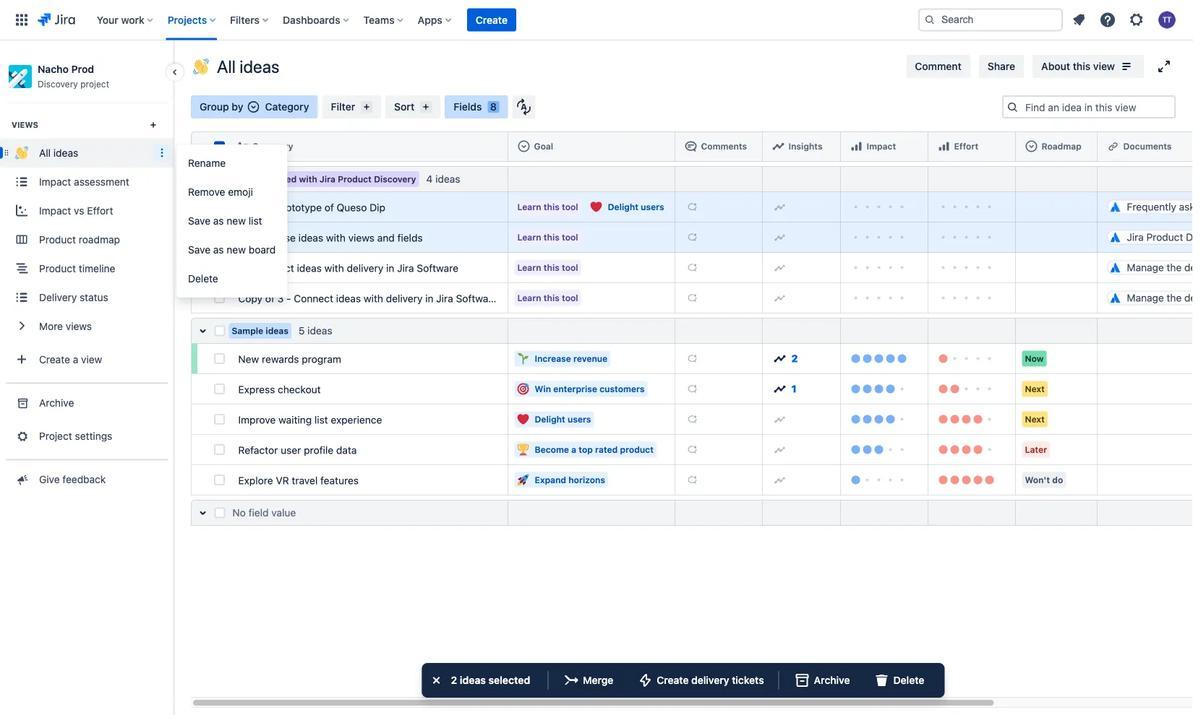 Task type: locate. For each thing, give the bounding box(es) containing it.
1 horizontal spatial create
[[476, 14, 508, 26]]

0 horizontal spatial all ideas
[[39, 147, 78, 159]]

:rocket: image
[[517, 475, 529, 486], [517, 475, 529, 486]]

2 horizontal spatial create
[[657, 675, 689, 687]]

impact right impact image
[[867, 141, 896, 151]]

create for create a view
[[39, 354, 70, 365]]

2 down save as new list at top
[[238, 232, 244, 244]]

remove emoji button
[[176, 178, 287, 207]]

archive button left delete icon
[[785, 670, 859, 693]]

jira
[[320, 174, 335, 184], [320, 174, 335, 184], [397, 262, 414, 274], [436, 293, 453, 305]]

1 new from the top
[[227, 215, 246, 227]]

1 vertical spatial create
[[39, 354, 70, 365]]

1 vertical spatial save
[[188, 244, 210, 256]]

1 vertical spatial a
[[571, 445, 576, 455]]

:seedling: image
[[517, 353, 529, 365]]

archive right archive icon
[[814, 675, 850, 687]]

1 horizontal spatial archive
[[814, 675, 850, 687]]

0 vertical spatial delight users
[[608, 202, 664, 212]]

create delivery tickets image
[[637, 672, 654, 690]]

save down remove
[[188, 215, 210, 227]]

0 vertical spatial :wave: image
[[193, 59, 209, 74]]

2 inside button
[[791, 353, 798, 365]]

sort button
[[386, 95, 440, 119]]

archive image
[[794, 672, 811, 690]]

banner containing your work
[[0, 0, 1193, 40]]

product
[[620, 445, 654, 455]]

of right the copy
[[265, 293, 275, 305]]

cell for experience
[[1098, 405, 1193, 435]]

1 horizontal spatial users
[[641, 202, 664, 212]]

cell for data
[[1098, 435, 1193, 466]]

0 horizontal spatial users
[[568, 415, 591, 425]]

expand image
[[1155, 58, 1173, 75]]

1 tool from the top
[[562, 202, 578, 212]]

hyperlink image
[[1107, 141, 1119, 152]]

insights
[[788, 141, 822, 151]]

3 tool from the top
[[562, 263, 578, 273]]

roadmap button
[[1021, 135, 1091, 158]]

a inside popup button
[[73, 354, 78, 365]]

0 vertical spatial connect
[[255, 262, 294, 274]]

create right create delivery tickets icon
[[657, 675, 689, 687]]

fields
[[397, 232, 423, 244]]

0 horizontal spatial list
[[249, 215, 262, 227]]

next down now on the right of page
[[1025, 384, 1045, 394]]

0 vertical spatial all ideas
[[217, 56, 279, 77]]

all up 'impact assessment' on the top
[[39, 147, 51, 159]]

impact image
[[851, 141, 862, 152]]

2 - prioritise ideas with views and fields
[[238, 232, 423, 244]]

roadmap
[[1042, 141, 1081, 151]]

learn this tool
[[517, 202, 578, 212], [517, 232, 578, 243], [517, 263, 578, 273], [517, 293, 578, 303]]

1 horizontal spatial 2
[[451, 675, 457, 687]]

0 vertical spatial in
[[386, 262, 394, 274]]

1 horizontal spatial archive button
[[785, 670, 859, 693]]

create a view
[[39, 354, 102, 365]]

save for save as new board
[[188, 244, 210, 256]]

1 vertical spatial archive button
[[785, 670, 859, 693]]

0 horizontal spatial delight users
[[535, 415, 591, 425]]

1 horizontal spatial list
[[314, 414, 328, 426]]

summary image
[[237, 141, 248, 152]]

notifications image
[[1070, 11, 1087, 29]]

next up later
[[1025, 415, 1045, 425]]

list right waiting
[[314, 414, 328, 426]]

1 vertical spatial as
[[213, 244, 224, 256]]

comment button
[[906, 55, 970, 78]]

this inside dropdown button
[[1073, 60, 1090, 72]]

0 horizontal spatial delete
[[188, 273, 218, 285]]

save
[[188, 215, 210, 227], [188, 244, 210, 256]]

2 save from the top
[[188, 244, 210, 256]]

create down more
[[39, 354, 70, 365]]

1 save from the top
[[188, 215, 210, 227]]

archive up project
[[39, 397, 74, 409]]

1 vertical spatial list
[[314, 414, 328, 426]]

delight users
[[608, 202, 664, 212], [535, 415, 591, 425]]

product timeline link
[[0, 254, 174, 283]]

comments
[[701, 141, 747, 151]]

0 horizontal spatial delete button
[[176, 265, 287, 294]]

4 learn this tool from the top
[[517, 293, 578, 303]]

1 vertical spatial 2
[[791, 353, 798, 365]]

:wave: image
[[193, 59, 209, 74], [15, 146, 28, 159]]

1 vertical spatial 1
[[791, 383, 797, 395]]

0 vertical spatial delivery
[[347, 262, 383, 274]]

roadmap
[[79, 234, 120, 245]]

save inside button
[[188, 244, 210, 256]]

1 down emoji
[[238, 202, 243, 214]]

impact up impact vs effort
[[39, 176, 71, 188]]

0 horizontal spatial archive button
[[0, 389, 174, 418]]

0 vertical spatial a
[[73, 354, 78, 365]]

by
[[232, 101, 243, 113]]

prioritise
[[254, 232, 296, 244]]

0 horizontal spatial create
[[39, 354, 70, 365]]

3 learn this tool from the top
[[517, 263, 578, 273]]

users right :heart: image at the top
[[641, 202, 664, 212]]

jira image
[[38, 11, 75, 29], [38, 11, 75, 29]]

delivery up copy of 3 - connect ideas with delivery in jira software
[[347, 262, 383, 274]]

summary
[[253, 141, 293, 151]]

insights button
[[768, 135, 835, 158]]

0 vertical spatial :wave: image
[[193, 59, 209, 74]]

3 right the copy
[[277, 293, 284, 305]]

new for board
[[227, 244, 246, 256]]

0 vertical spatial archive button
[[0, 389, 174, 418]]

work
[[121, 14, 144, 26]]

settings image
[[1128, 11, 1145, 29]]

view for about this view
[[1093, 60, 1115, 72]]

0 horizontal spatial 2
[[238, 232, 244, 244]]

create inside popup button
[[39, 354, 70, 365]]

all ideas up 'impact assessment' on the top
[[39, 147, 78, 159]]

merge button
[[554, 670, 622, 693]]

3 learn from the top
[[517, 263, 541, 273]]

product roadmap link
[[0, 225, 174, 254]]

win
[[535, 384, 551, 394]]

delivery down fields
[[386, 293, 423, 305]]

1 inside button
[[791, 383, 797, 395]]

0 vertical spatial effort
[[954, 141, 978, 151]]

0 horizontal spatial all
[[39, 147, 51, 159]]

add image
[[687, 201, 698, 213], [687, 201, 698, 213], [774, 201, 786, 213], [687, 262, 698, 274], [774, 262, 786, 274], [687, 292, 698, 304], [774, 292, 786, 304], [687, 353, 698, 365], [687, 384, 698, 395], [687, 414, 698, 426], [687, 444, 698, 456], [687, 444, 698, 456], [774, 444, 786, 456], [687, 475, 698, 486]]

timeline
[[79, 262, 115, 274]]

:wave: image
[[193, 59, 209, 74], [15, 146, 28, 159]]

1 vertical spatial delight users
[[535, 415, 591, 425]]

1 vertical spatial :wave: image
[[15, 146, 28, 159]]

effort button
[[934, 135, 1010, 158]]

2 for 2
[[791, 353, 798, 365]]

1 horizontal spatial 3
[[277, 293, 284, 305]]

appswitcher icon image
[[13, 11, 30, 29]]

apps
[[418, 14, 442, 26]]

category
[[265, 101, 309, 113]]

group
[[0, 101, 174, 383], [176, 145, 287, 298]]

merge image
[[563, 672, 580, 690]]

1 horizontal spatial group
[[176, 145, 287, 298]]

this for 3 - connect ideas with delivery in jira software
[[544, 263, 559, 273]]

1 right insights icon
[[791, 383, 797, 395]]

0 horizontal spatial effort
[[87, 205, 113, 217]]

filters
[[230, 14, 260, 26]]

4
[[426, 173, 433, 185], [426, 173, 433, 185]]

2 for 2 - prioritise ideas with views and fields
[[238, 232, 244, 244]]

2 vertical spatial impact
[[39, 205, 71, 217]]

2 next from the top
[[1025, 415, 1045, 425]]

create for create
[[476, 14, 508, 26]]

your work button
[[92, 8, 159, 31]]

0 horizontal spatial a
[[73, 354, 78, 365]]

0 vertical spatial 3
[[238, 262, 244, 274]]

group containing rename
[[176, 145, 287, 298]]

0 horizontal spatial view
[[81, 354, 102, 365]]

project settings
[[39, 430, 112, 442]]

2 learn this tool from the top
[[517, 232, 578, 243]]

1 vertical spatial delete button
[[864, 670, 933, 693]]

1 vertical spatial software
[[456, 293, 498, 305]]

8
[[490, 101, 497, 113]]

as down save as new list at top
[[213, 244, 224, 256]]

1 horizontal spatial of
[[324, 202, 334, 214]]

2 learn from the top
[[517, 232, 541, 243]]

- left the first
[[246, 202, 250, 214]]

1 vertical spatial impact
[[39, 176, 71, 188]]

1 horizontal spatial delight
[[608, 202, 638, 212]]

search image
[[924, 14, 936, 26]]

0 vertical spatial 2
[[238, 232, 244, 244]]

0 horizontal spatial views
[[66, 320, 92, 332]]

goal
[[534, 141, 553, 151]]

delight users right :heart: image at the top
[[608, 202, 664, 212]]

:wave: image up group
[[193, 59, 209, 74]]

0 vertical spatial list
[[249, 215, 262, 227]]

2 vertical spatial 2
[[451, 675, 457, 687]]

0 horizontal spatial of
[[265, 293, 275, 305]]

create inside button
[[657, 675, 689, 687]]

create right apps dropdown button
[[476, 14, 508, 26]]

as inside 'button'
[[213, 215, 224, 227]]

effort inside button
[[954, 141, 978, 151]]

4 tool from the top
[[562, 293, 578, 303]]

impact inside impact vs effort link
[[39, 205, 71, 217]]

impact for impact vs effort
[[39, 205, 71, 217]]

impact inside impact button
[[867, 141, 896, 151]]

1 vertical spatial of
[[265, 293, 275, 305]]

:wave: image down views
[[15, 146, 28, 159]]

share
[[988, 60, 1015, 72]]

projects button
[[163, 8, 221, 31]]

1 vertical spatial all
[[39, 147, 51, 159]]

views right more
[[66, 320, 92, 332]]

delivery inside create delivery tickets button
[[691, 675, 729, 687]]

0 horizontal spatial archive
[[39, 397, 74, 409]]

3 - connect ideas with delivery in jira software
[[238, 262, 458, 274]]

1 vertical spatial view
[[81, 354, 102, 365]]

remove
[[188, 186, 225, 198]]

1 vertical spatial users
[[568, 415, 591, 425]]

1 horizontal spatial effort
[[954, 141, 978, 151]]

fields
[[453, 101, 482, 113]]

0 vertical spatial create
[[476, 14, 508, 26]]

project settings image
[[14, 429, 29, 444]]

feedback image
[[14, 472, 29, 487]]

discovery inside nacho prod discovery project
[[38, 79, 78, 89]]

1 next from the top
[[1025, 384, 1045, 394]]

- down board at the top left
[[247, 262, 252, 274]]

1 vertical spatial next
[[1025, 415, 1045, 425]]

all ideas inside "link"
[[39, 147, 78, 159]]

save down save as new list at top
[[188, 244, 210, 256]]

filters button
[[226, 8, 274, 31]]

a
[[73, 354, 78, 365], [571, 445, 576, 455]]

settings
[[75, 430, 112, 442]]

tickets
[[732, 675, 764, 687]]

new inside save as new board button
[[227, 244, 246, 256]]

delight right :heart: image at the top
[[608, 202, 638, 212]]

1 vertical spatial new
[[227, 244, 246, 256]]

express checkout
[[238, 384, 321, 396]]

2 as from the top
[[213, 244, 224, 256]]

a left top
[[571, 445, 576, 455]]

list inside 'button'
[[249, 215, 262, 227]]

create
[[476, 14, 508, 26], [39, 354, 70, 365], [657, 675, 689, 687]]

0 vertical spatial archive
[[39, 397, 74, 409]]

connect down board at the top left
[[255, 262, 294, 274]]

features
[[320, 475, 359, 487]]

your work
[[97, 14, 144, 26]]

Find an idea in this view field
[[1021, 97, 1174, 117]]

view inside about this view dropdown button
[[1093, 60, 1115, 72]]

- left the prioritise
[[247, 232, 252, 244]]

1 horizontal spatial :wave: image
[[193, 59, 209, 74]]

1 horizontal spatial view
[[1093, 60, 1115, 72]]

add image
[[687, 232, 698, 243], [687, 232, 698, 243], [774, 232, 786, 243], [687, 262, 698, 274], [687, 292, 698, 304], [687, 353, 698, 365], [687, 384, 698, 395], [687, 414, 698, 426], [774, 414, 786, 426], [687, 475, 698, 486], [774, 475, 786, 486]]

connect up 5 ideas
[[294, 293, 333, 305]]

rated
[[595, 445, 618, 455]]

explore
[[238, 475, 273, 487]]

2 tool from the top
[[562, 232, 578, 243]]

0 vertical spatial delete button
[[176, 265, 287, 294]]

assessment
[[74, 176, 129, 188]]

0 vertical spatial next
[[1025, 384, 1045, 394]]

0 horizontal spatial group
[[0, 101, 174, 383]]

a down more views
[[73, 354, 78, 365]]

delight users up become
[[535, 415, 591, 425]]

learn this tool for copy of 3 - connect ideas with delivery in jira software
[[517, 293, 578, 303]]

expand horizons
[[535, 475, 605, 486]]

new down 'remove emoji' button
[[227, 215, 246, 227]]

create inside 'button'
[[476, 14, 508, 26]]

improve
[[238, 414, 276, 426]]

archive button up project settings button
[[0, 389, 174, 418]]

insights image
[[774, 353, 786, 365]]

1 as from the top
[[213, 215, 224, 227]]

4 learn from the top
[[517, 293, 541, 303]]

2 horizontal spatial delivery
[[691, 675, 729, 687]]

cell for features
[[1098, 466, 1193, 496]]

of
[[324, 202, 334, 214], [265, 293, 275, 305]]

2 new from the top
[[227, 244, 246, 256]]

:wave: image up group
[[193, 59, 209, 74]]

refactor
[[238, 445, 278, 457]]

discovery
[[38, 79, 78, 89], [374, 174, 416, 184], [374, 174, 416, 184]]

all ideas up single select dropdown icon
[[217, 56, 279, 77]]

1 horizontal spatial delete
[[893, 675, 924, 687]]

archive button for rightmost delete button
[[785, 670, 859, 693]]

prototype
[[276, 202, 322, 214]]

1 horizontal spatial in
[[425, 293, 433, 305]]

:dart: image
[[517, 384, 529, 395]]

0 vertical spatial new
[[227, 215, 246, 227]]

impact left vs on the top
[[39, 205, 71, 217]]

0 vertical spatial delete
[[188, 273, 218, 285]]

primary element
[[9, 0, 918, 40]]

2 right insights image
[[791, 353, 798, 365]]

with
[[299, 174, 317, 184], [299, 174, 317, 184], [326, 232, 346, 244], [324, 262, 344, 274], [364, 293, 383, 305]]

- right the copy
[[286, 293, 291, 305]]

1 horizontal spatial delight users
[[608, 202, 664, 212]]

list
[[249, 215, 262, 227], [314, 414, 328, 426]]

2 horizontal spatial 2
[[791, 353, 798, 365]]

later
[[1025, 445, 1047, 455]]

save inside 'button'
[[188, 215, 210, 227]]

1 vertical spatial delight
[[535, 415, 565, 425]]

list down the first
[[249, 215, 262, 227]]

2 right close icon
[[451, 675, 457, 687]]

sample ideas
[[232, 326, 288, 336]]

give
[[39, 474, 60, 485]]

new left board at the top left
[[227, 244, 246, 256]]

2 for 2 ideas selected
[[451, 675, 457, 687]]

:trophy: image
[[517, 444, 529, 456], [517, 444, 529, 456]]

views inside group
[[66, 320, 92, 332]]

0 vertical spatial 1
[[238, 202, 243, 214]]

1 horizontal spatial 1
[[791, 383, 797, 395]]

users down enterprise
[[568, 415, 591, 425]]

of left "queso"
[[324, 202, 334, 214]]

new inside 'save as new list' 'button'
[[227, 215, 246, 227]]

as down 'remove emoji'
[[213, 215, 224, 227]]

1 vertical spatial delivery
[[386, 293, 423, 305]]

save as new list
[[188, 215, 262, 227]]

value
[[271, 507, 296, 519]]

1 horizontal spatial views
[[348, 232, 374, 244]]

:heart: image
[[590, 201, 602, 213], [517, 414, 529, 426], [517, 414, 529, 426]]

impact for impact
[[867, 141, 896, 151]]

banner
[[0, 0, 1193, 40]]

0 horizontal spatial :wave: image
[[15, 146, 28, 159]]

1 - first prototype of queso dip
[[238, 202, 385, 214]]

no field value
[[232, 507, 296, 519]]

1 horizontal spatial :wave: image
[[193, 59, 209, 74]]

delivery left tickets
[[691, 675, 729, 687]]

learn this tool for 3 - connect ideas with delivery in jira software
[[517, 263, 578, 273]]

delete right delete icon
[[893, 675, 924, 687]]

1 horizontal spatial a
[[571, 445, 576, 455]]

as inside button
[[213, 244, 224, 256]]

delight up become
[[535, 415, 565, 425]]

getting started with jira product discovery
[[232, 174, 416, 184], [232, 174, 416, 184]]

3
[[238, 262, 244, 274], [277, 293, 284, 305]]

1 vertical spatial effort
[[87, 205, 113, 217]]

cell
[[1016, 253, 1098, 283], [1098, 375, 1193, 405], [1098, 405, 1193, 435], [1098, 435, 1193, 466], [1098, 466, 1193, 496]]

this
[[1073, 60, 1090, 72], [544, 202, 559, 212], [544, 232, 559, 243], [544, 263, 559, 273], [544, 293, 559, 303]]

sidebar.ideas.more image
[[156, 147, 168, 159]]

3 down save as new board
[[238, 262, 244, 274]]

view down more views link
[[81, 354, 102, 365]]

this for 2 - prioritise ideas with views and fields
[[544, 232, 559, 243]]

4 ideas
[[426, 173, 460, 185], [426, 173, 460, 185]]

views left and
[[348, 232, 374, 244]]

delete down save as new board button
[[188, 273, 218, 285]]

all up "group by"
[[217, 56, 236, 77]]

0 horizontal spatial delivery
[[347, 262, 383, 274]]

ideas
[[239, 56, 279, 77], [53, 147, 78, 159], [435, 173, 460, 185], [435, 173, 460, 185], [298, 232, 323, 244], [297, 262, 322, 274], [336, 293, 361, 305], [307, 325, 332, 337], [266, 326, 288, 336], [460, 675, 486, 687]]

new
[[238, 354, 259, 365]]

impact for impact assessment
[[39, 176, 71, 188]]

dashboards button
[[278, 8, 355, 31]]

view inside create a view popup button
[[81, 354, 102, 365]]

as for list
[[213, 215, 224, 227]]

goal button
[[514, 135, 669, 158]]

0 vertical spatial impact
[[867, 141, 896, 151]]

0 vertical spatial view
[[1093, 60, 1115, 72]]

effort right effort icon
[[954, 141, 978, 151]]

1 horizontal spatial delivery
[[386, 293, 423, 305]]

0 vertical spatial save
[[188, 215, 210, 227]]

effort right vs on the top
[[87, 205, 113, 217]]

view left "show description" icon at the top right
[[1093, 60, 1115, 72]]

:wave: image down views
[[15, 146, 28, 159]]



Task type: describe. For each thing, give the bounding box(es) containing it.
more views
[[39, 320, 92, 332]]

0 vertical spatial software
[[417, 262, 458, 274]]

projects
[[168, 14, 207, 26]]

0 vertical spatial views
[[348, 232, 374, 244]]

1 vertical spatial archive
[[814, 675, 850, 687]]

- for 3
[[247, 262, 252, 274]]

save as new list button
[[176, 207, 287, 236]]

documents
[[1123, 141, 1172, 151]]

express
[[238, 384, 275, 396]]

goal image
[[518, 141, 530, 152]]

help image
[[1099, 11, 1116, 29]]

and
[[377, 232, 395, 244]]

jira product discovery navigation element
[[0, 40, 174, 716]]

more views link
[[0, 312, 174, 341]]

learn for 3 - connect ideas with delivery in jira software
[[517, 263, 541, 273]]

:dart: image
[[517, 384, 529, 395]]

give feedback
[[39, 474, 106, 485]]

increase
[[535, 354, 571, 364]]

ideas inside "link"
[[53, 147, 78, 159]]

1 vertical spatial connect
[[294, 293, 333, 305]]

0 vertical spatial of
[[324, 202, 334, 214]]

create a view button
[[0, 345, 174, 374]]

1 vertical spatial delete
[[893, 675, 924, 687]]

become a top rated product
[[535, 445, 654, 455]]

create for create delivery tickets
[[657, 675, 689, 687]]

close image
[[428, 672, 445, 690]]

learn for 2 - prioritise ideas with views and fields
[[517, 232, 541, 243]]

travel
[[292, 475, 318, 487]]

group containing all ideas
[[0, 101, 174, 383]]

a for create
[[73, 354, 78, 365]]

this for copy of 3 - connect ideas with delivery in jira software
[[544, 293, 559, 303]]

won't
[[1025, 475, 1050, 486]]

create delivery tickets button
[[628, 670, 773, 693]]

new for list
[[227, 215, 246, 227]]

2 ideas selected
[[451, 675, 530, 687]]

single select dropdown image
[[248, 101, 259, 113]]

filter
[[331, 101, 355, 113]]

5 ideas
[[299, 325, 332, 337]]

customers
[[600, 384, 645, 394]]

1 vertical spatial in
[[425, 293, 433, 305]]

now
[[1025, 354, 1044, 364]]

apps button
[[413, 8, 457, 31]]

- for 1
[[246, 202, 250, 214]]

1 for 1 - first prototype of queso dip
[[238, 202, 243, 214]]

1 button
[[768, 378, 835, 401]]

documents button
[[1103, 135, 1193, 158]]

learn for copy of 3 - connect ideas with delivery in jira software
[[517, 293, 541, 303]]

delete image
[[873, 672, 890, 690]]

group
[[200, 101, 229, 113]]

show description image
[[1118, 58, 1135, 75]]

0 vertical spatial users
[[641, 202, 664, 212]]

1 horizontal spatial all ideas
[[217, 56, 279, 77]]

status
[[80, 291, 108, 303]]

give feedback button
[[0, 465, 174, 494]]

improve waiting list experience
[[238, 414, 382, 426]]

view for create a view
[[81, 354, 102, 365]]

about this view button
[[1033, 55, 1144, 78]]

save for save as new list
[[188, 215, 210, 227]]

learn this tool for 2 - prioritise ideas with views and fields
[[517, 232, 578, 243]]

collapse all image
[[194, 138, 211, 155]]

1 learn from the top
[[517, 202, 541, 212]]

:heart: image
[[590, 201, 602, 213]]

vr
[[276, 475, 289, 487]]

comment
[[915, 60, 962, 72]]

1 horizontal spatial delete button
[[864, 670, 933, 693]]

top
[[579, 445, 593, 455]]

insights image
[[774, 384, 786, 395]]

won't do
[[1025, 475, 1063, 486]]

enterprise
[[553, 384, 597, 394]]

filter button
[[322, 95, 381, 119]]

project settings button
[[0, 422, 174, 451]]

5
[[299, 325, 305, 337]]

0 horizontal spatial in
[[386, 262, 394, 274]]

tool for 2 - prioritise ideas with views and fields
[[562, 232, 578, 243]]

tool for copy of 3 - connect ideas with delivery in jira software
[[562, 293, 578, 303]]

insights image
[[773, 141, 784, 152]]

delete inside group
[[188, 273, 218, 285]]

sort
[[394, 101, 414, 113]]

board
[[249, 244, 276, 256]]

as for board
[[213, 244, 224, 256]]

project
[[39, 430, 72, 442]]

your profile and settings image
[[1158, 11, 1176, 29]]

no
[[232, 507, 246, 519]]

next for express checkout
[[1025, 384, 1045, 394]]

rename button
[[176, 149, 287, 178]]

nacho prod discovery project
[[38, 63, 109, 89]]

selected
[[488, 675, 530, 687]]

impact assessment link
[[0, 167, 174, 196]]

queso
[[337, 202, 367, 214]]

views
[[12, 120, 38, 130]]

merge
[[583, 675, 613, 687]]

comments image
[[685, 141, 697, 152]]

1 for 1
[[791, 383, 797, 395]]

rename
[[188, 157, 226, 169]]

all ideas link
[[0, 138, 174, 167]]

save as new board
[[188, 244, 276, 256]]

horizons
[[568, 475, 605, 486]]

archive inside the jira product discovery navigation 'element'
[[39, 397, 74, 409]]

explore vr travel features
[[238, 475, 359, 487]]

effort image
[[938, 141, 950, 152]]

next for improve waiting list experience
[[1025, 415, 1045, 425]]

rewards
[[262, 354, 299, 365]]

:wave: image inside 'all ideas' "link"
[[15, 146, 28, 159]]

roadmap image
[[1026, 141, 1037, 152]]

effort inside the jira product discovery navigation 'element'
[[87, 205, 113, 217]]

field
[[248, 507, 269, 519]]

0 vertical spatial all
[[217, 56, 236, 77]]

a for become
[[571, 445, 576, 455]]

1 learn this tool from the top
[[517, 202, 578, 212]]

create button
[[467, 8, 516, 31]]

product roadmap
[[39, 234, 120, 245]]

0 vertical spatial delight
[[608, 202, 638, 212]]

- for 2
[[247, 232, 252, 244]]

profile
[[304, 445, 333, 457]]

more
[[39, 320, 63, 332]]

checkout
[[278, 384, 321, 396]]

copy of 3 - connect ideas with delivery in jira software
[[238, 293, 498, 305]]

group by
[[200, 101, 243, 113]]

remove emoji
[[188, 186, 253, 198]]

impact vs effort link
[[0, 196, 174, 225]]

project
[[80, 79, 109, 89]]

all inside "link"
[[39, 147, 51, 159]]

Search field
[[918, 8, 1063, 31]]

2 button
[[768, 347, 835, 371]]

archive button for project settings button
[[0, 389, 174, 418]]

first
[[253, 202, 273, 214]]

autosave is enabled image
[[517, 98, 531, 116]]

about
[[1041, 60, 1070, 72]]

delivery
[[39, 291, 77, 303]]

teams button
[[359, 8, 409, 31]]

:seedling: image
[[517, 353, 529, 365]]

share button
[[979, 55, 1024, 78]]

1 vertical spatial 3
[[277, 293, 284, 305]]

dashboards
[[283, 14, 340, 26]]

impact assessment
[[39, 176, 129, 188]]

tool for 3 - connect ideas with delivery in jira software
[[562, 263, 578, 273]]



Task type: vqa. For each thing, say whether or not it's contained in the screenshot.
2nd tool from the bottom of the page
yes



